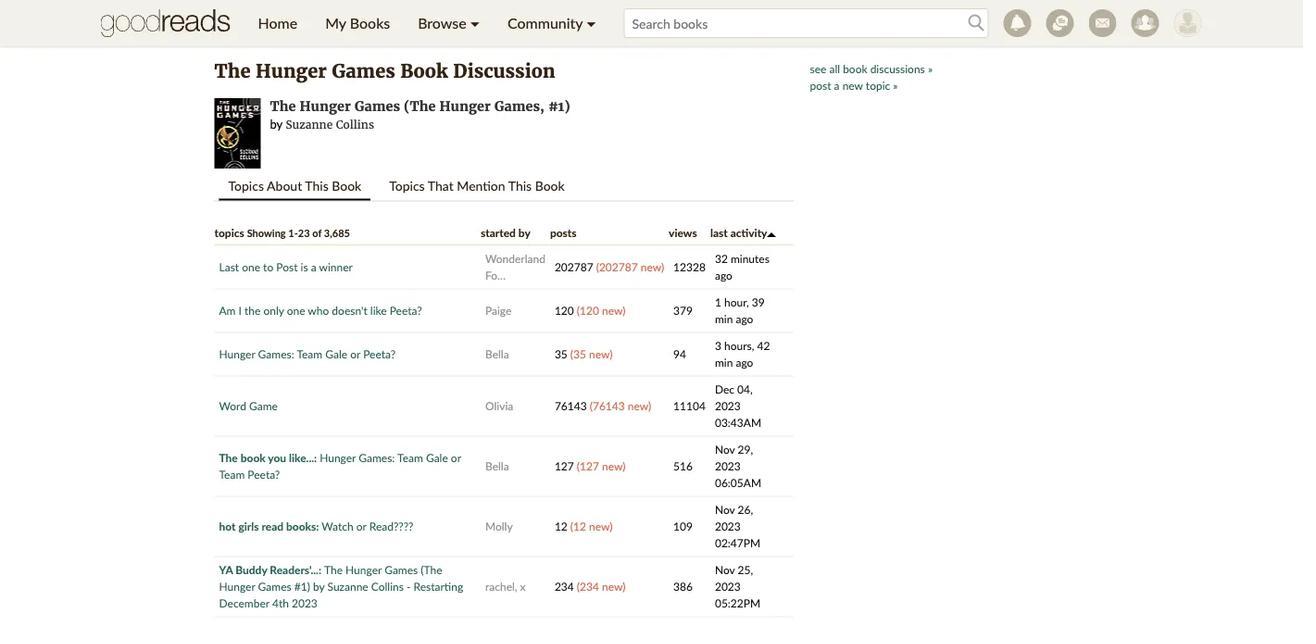 Task type: locate. For each thing, give the bounding box(es) containing it.
book for games
[[400, 60, 448, 83]]

2 vertical spatial nov
[[715, 563, 735, 577]]

started by
[[481, 226, 531, 239]]

new) right (234
[[602, 580, 626, 593]]

a right is
[[311, 260, 316, 274]]

▾ right the community
[[587, 14, 596, 32]]

the inside the hunger games (the hunger games, #1) by suzanne collins
[[270, 98, 296, 115]]

▾ inside dropdown button
[[470, 14, 480, 32]]

the hunger games (the hunger games #1) by suzanne collins - restarting december 4th 2023 link
[[219, 563, 463, 610]]

read????
[[369, 520, 413, 533]]

by down readers'...:
[[313, 580, 325, 593]]

topics about this book
[[228, 178, 361, 194]]

read
[[262, 520, 283, 533]]

games: for hunger games: team gale or peeta?
[[258, 347, 294, 361]]

1 horizontal spatial this
[[508, 178, 532, 194]]

inbox image
[[1089, 9, 1117, 37]]

1 horizontal spatial book
[[400, 60, 448, 83]]

rachel, x
[[485, 580, 526, 593]]

2023 inside 11104 dec 04, 2023 03:43am
[[715, 399, 741, 413]]

book left you at the left bottom
[[241, 451, 266, 464]]

games down the hunger games book discussion
[[355, 98, 400, 115]]

the left you at the left bottom
[[219, 451, 238, 464]]

new) right the (76143
[[628, 399, 651, 413]]

12 (12 new)
[[555, 520, 613, 533]]

0 vertical spatial a
[[834, 78, 840, 92]]

collins down the hunger games book discussion
[[336, 117, 374, 132]]

hunger right like...:
[[320, 451, 356, 464]]

the for the hunger games book discussion
[[214, 60, 250, 83]]

rachel, x link
[[485, 580, 526, 593]]

0 vertical spatial collins
[[336, 117, 374, 132]]

team down who
[[297, 347, 323, 361]]

games: for hunger games: team gale or team peeta?
[[359, 451, 395, 464]]

2023 up 05:22pm
[[715, 580, 741, 593]]

386
[[673, 580, 693, 593]]

by inside the hunger games (the hunger games, #1) by suzanne collins
[[270, 116, 283, 131]]

1 vertical spatial min
[[715, 356, 733, 369]]

1 horizontal spatial team
[[297, 347, 323, 361]]

topics
[[228, 178, 264, 194], [389, 178, 425, 194]]

topics that mention this book link
[[380, 173, 574, 199]]

bella up molly
[[485, 459, 509, 473]]

suzanne up 'topics about this book'
[[286, 117, 333, 132]]

0 horizontal spatial ▾
[[470, 14, 480, 32]]

all
[[829, 62, 840, 75]]

collins inside the hunger games (the hunger games, #1) by suzanne collins
[[336, 117, 374, 132]]

(202787 new) link
[[596, 260, 664, 274]]

new) for (127 new)
[[602, 459, 626, 473]]

last activity
[[710, 226, 767, 239]]

this right mention
[[508, 178, 532, 194]]

by right the hunger games (the hunger games, #1) 'image'
[[270, 116, 283, 131]]

hour,
[[724, 295, 749, 309]]

2 vertical spatial ago
[[736, 356, 753, 369]]

book up the 3,685
[[332, 178, 361, 194]]

0 vertical spatial team
[[297, 347, 323, 361]]

2023 up 02:47pm
[[715, 520, 741, 533]]

1 vertical spatial games:
[[359, 451, 395, 464]]

gale inside hunger games: team gale or team peeta?
[[426, 451, 448, 464]]

post
[[810, 78, 831, 92]]

showing
[[247, 227, 286, 239]]

0 horizontal spatial a
[[311, 260, 316, 274]]

1 vertical spatial bella
[[485, 459, 509, 473]]

1 vertical spatial (the
[[421, 563, 442, 577]]

1 nov from the top
[[715, 443, 735, 456]]

hunger games: team gale or peeta? link
[[219, 347, 396, 361]]

ago down hour,
[[736, 312, 753, 326]]

0 vertical spatial »
[[928, 62, 933, 75]]

ya buddy readers'...: link
[[219, 563, 321, 577]]

team down the book you like...:
[[219, 468, 245, 481]]

3 nov from the top
[[715, 563, 735, 577]]

this right about
[[305, 178, 329, 194]]

games: down "only"
[[258, 347, 294, 361]]

collins left -
[[371, 580, 404, 593]]

min inside 3 hours, 42 min ago
[[715, 356, 733, 369]]

my books link
[[311, 0, 404, 46]]

▾ right browse
[[470, 14, 480, 32]]

0 horizontal spatial topics
[[228, 178, 264, 194]]

minutes
[[731, 252, 770, 265]]

community
[[508, 14, 583, 32]]

games up -
[[385, 563, 418, 577]]

1 horizontal spatial gale
[[426, 451, 448, 464]]

120 (120 new)
[[555, 304, 626, 317]]

min down 1
[[715, 312, 733, 326]]

2 vertical spatial team
[[219, 468, 245, 481]]

the up the suzanne collins link
[[270, 98, 296, 115]]

#1) down readers'...:
[[294, 580, 310, 593]]

topics that mention this book
[[389, 178, 565, 194]]

0 vertical spatial bella
[[485, 347, 509, 361]]

2 horizontal spatial by
[[519, 226, 531, 239]]

by
[[270, 116, 283, 131], [519, 226, 531, 239], [313, 580, 325, 593]]

2 bella link from the top
[[485, 459, 509, 473]]

1 vertical spatial one
[[287, 304, 305, 317]]

ago down 32 at the right top
[[715, 269, 732, 282]]

0 horizontal spatial gale
[[325, 347, 347, 361]]

#1) inside the hunger games (the hunger games #1) by suzanne collins - restarting december 4th 2023
[[294, 580, 310, 593]]

hunger down watch or read???? 'link'
[[346, 563, 382, 577]]

(the inside the hunger games (the hunger games, #1) by suzanne collins
[[404, 98, 436, 115]]

am
[[219, 304, 236, 317]]

2023 down dec
[[715, 399, 741, 413]]

nov left 26,
[[715, 503, 735, 516]]

76143
[[555, 399, 587, 413]]

the right readers'...:
[[324, 563, 343, 577]]

one left to
[[242, 260, 260, 274]]

(127
[[577, 459, 599, 473]]

games
[[332, 60, 395, 83], [355, 98, 400, 115], [385, 563, 418, 577], [258, 580, 291, 593]]

0 horizontal spatial by
[[270, 116, 283, 131]]

» right discussions
[[928, 62, 933, 75]]

1 horizontal spatial by
[[313, 580, 325, 593]]

0 vertical spatial games:
[[258, 347, 294, 361]]

2 nov from the top
[[715, 503, 735, 516]]

one
[[242, 260, 260, 274], [287, 304, 305, 317]]

molly
[[485, 520, 513, 533]]

1 topics from the left
[[228, 178, 264, 194]]

1 vertical spatial gale
[[426, 451, 448, 464]]

nov inside nov 26, 2023 02:47pm
[[715, 503, 735, 516]]

new) for (120 new)
[[602, 304, 626, 317]]

new) right '(202787'
[[641, 260, 664, 274]]

ago down hours,
[[736, 356, 753, 369]]

new) right (120
[[602, 304, 626, 317]]

(12 new) link
[[570, 520, 613, 533]]

1 horizontal spatial a
[[834, 78, 840, 92]]

game
[[249, 399, 278, 413]]

a
[[834, 78, 840, 92], [311, 260, 316, 274]]

1 vertical spatial collins
[[371, 580, 404, 593]]

book up the hunger games (the hunger games, #1) link
[[400, 60, 448, 83]]

december
[[219, 596, 269, 610]]

topic
[[866, 78, 890, 92]]

nov 25, 2023 05:22pm
[[715, 563, 761, 610]]

dec
[[715, 383, 735, 396]]

▾ inside popup button
[[587, 14, 596, 32]]

word game
[[219, 399, 278, 413]]

games down 'my books' 'link'
[[332, 60, 395, 83]]

nov left '29,'
[[715, 443, 735, 456]]

friend requests image
[[1131, 9, 1159, 37]]

1 vertical spatial »
[[893, 78, 898, 92]]

1 vertical spatial team
[[397, 451, 423, 464]]

(the down the hunger games book discussion
[[404, 98, 436, 115]]

like...:
[[289, 451, 317, 464]]

0 vertical spatial #1)
[[548, 98, 570, 115]]

book
[[843, 62, 867, 75], [241, 451, 266, 464]]

wonderland
[[485, 252, 545, 265]]

02:47pm
[[715, 536, 761, 550]]

1 vertical spatial ago
[[736, 312, 753, 326]]

you
[[268, 451, 286, 464]]

peeta? right like
[[390, 304, 422, 317]]

127
[[555, 459, 574, 473]]

the hunger games (the hunger games, #1) image
[[214, 98, 261, 169]]

am i the only one who doesn't like peeta? link
[[219, 304, 422, 317]]

book for this
[[332, 178, 361, 194]]

min inside 1 hour, 39 min ago
[[715, 312, 733, 326]]

(the up restarting
[[421, 563, 442, 577]]

0 vertical spatial book
[[843, 62, 867, 75]]

bella link up molly
[[485, 459, 509, 473]]

2023 for 25,
[[715, 580, 741, 593]]

nov left 25,
[[715, 563, 735, 577]]

2 horizontal spatial book
[[535, 178, 565, 194]]

suzanne inside the hunger games (the hunger games #1) by suzanne collins - restarting december 4th 2023
[[327, 580, 368, 593]]

2 horizontal spatial team
[[397, 451, 423, 464]]

nov inside nov 25, 2023 05:22pm
[[715, 563, 735, 577]]

-
[[407, 580, 411, 593]]

team up read????
[[397, 451, 423, 464]]

2023 inside nov 29, 2023 06:05am
[[715, 459, 741, 473]]

1 vertical spatial peeta?
[[363, 347, 396, 361]]

or inside hunger games: team gale or team peeta?
[[451, 451, 461, 464]]

1 horizontal spatial games:
[[359, 451, 395, 464]]

05:22pm
[[715, 596, 761, 610]]

hunger
[[256, 60, 327, 83], [300, 98, 351, 115], [440, 98, 491, 115], [219, 347, 255, 361], [320, 451, 356, 464], [346, 563, 382, 577], [219, 580, 255, 593]]

games down the ya buddy readers'...:
[[258, 580, 291, 593]]

1 min from the top
[[715, 312, 733, 326]]

1 horizontal spatial #1)
[[548, 98, 570, 115]]

127 (127 new)
[[555, 459, 626, 473]]

the up the hunger games (the hunger games, #1) 'image'
[[214, 60, 250, 83]]

0 vertical spatial bella link
[[485, 347, 509, 361]]

#1) right the games,
[[548, 98, 570, 115]]

0 horizontal spatial book
[[332, 178, 361, 194]]

2023 inside nov 25, 2023 05:22pm
[[715, 580, 741, 593]]

games inside the hunger games (the hunger games, #1) by suzanne collins
[[355, 98, 400, 115]]

2 min from the top
[[715, 356, 733, 369]]

activity
[[730, 226, 767, 239]]

min
[[715, 312, 733, 326], [715, 356, 733, 369]]

1 bella link from the top
[[485, 347, 509, 361]]

min down 3
[[715, 356, 733, 369]]

1 vertical spatial nov
[[715, 503, 735, 516]]

suzanne
[[286, 117, 333, 132], [327, 580, 368, 593]]

1 horizontal spatial topics
[[389, 178, 425, 194]]

» down discussions
[[893, 78, 898, 92]]

my books
[[325, 14, 390, 32]]

book inside see all book discussions » post a new topic »
[[843, 62, 867, 75]]

gale
[[325, 347, 347, 361], [426, 451, 448, 464]]

#1) inside the hunger games (the hunger games, #1) by suzanne collins
[[548, 98, 570, 115]]

bella link for 127 (127 new)
[[485, 459, 509, 473]]

doesn't
[[332, 304, 367, 317]]

peeta? down like
[[363, 347, 396, 361]]

new) right (35
[[589, 347, 613, 361]]

0 vertical spatial ago
[[715, 269, 732, 282]]

see
[[810, 62, 827, 75]]

1 vertical spatial suzanne
[[327, 580, 368, 593]]

ago inside wonderland fo… 202787 (202787 new) 12328 32 minutes ago
[[715, 269, 732, 282]]

notifications image
[[1004, 9, 1031, 37]]

1 ▾ from the left
[[470, 14, 480, 32]]

games: up watch or read???? 'link'
[[359, 451, 395, 464]]

a left new
[[834, 78, 840, 92]]

04,
[[737, 383, 753, 396]]

nov 26, 2023 02:47pm
[[715, 503, 761, 550]]

last
[[219, 260, 239, 274]]

new) right (127
[[602, 459, 626, 473]]

the inside the hunger games (the hunger games #1) by suzanne collins - restarting december 4th 2023
[[324, 563, 343, 577]]

see all book discussions » post a new topic »
[[810, 62, 933, 92]]

collins inside the hunger games (the hunger games #1) by suzanne collins - restarting december 4th 2023
[[371, 580, 404, 593]]

0 vertical spatial gale
[[325, 347, 347, 361]]

2023 right 4th
[[292, 596, 318, 610]]

0 horizontal spatial one
[[242, 260, 260, 274]]

1 horizontal spatial book
[[843, 62, 867, 75]]

topics left "that"
[[389, 178, 425, 194]]

suzanne inside the hunger games (the hunger games, #1) by suzanne collins
[[286, 117, 333, 132]]

the for the hunger games (the hunger games #1) by suzanne collins - restarting december 4th 2023
[[324, 563, 343, 577]]

2 this from the left
[[508, 178, 532, 194]]

nov inside nov 29, 2023 06:05am
[[715, 443, 735, 456]]

ago inside 1 hour, 39 min ago
[[736, 312, 753, 326]]

book inside topics that mention this book link
[[535, 178, 565, 194]]

watch or read???? link
[[322, 520, 413, 533]]

0 vertical spatial or
[[350, 347, 360, 361]]

▾ for browse ▾
[[470, 14, 480, 32]]

26,
[[738, 503, 753, 516]]

up arrow image
[[767, 232, 776, 237]]

0 vertical spatial suzanne
[[286, 117, 333, 132]]

gale for hunger games: team gale or team peeta?
[[426, 451, 448, 464]]

2023 inside nov 26, 2023 02:47pm
[[715, 520, 741, 533]]

or
[[350, 347, 360, 361], [451, 451, 461, 464], [356, 520, 366, 533]]

1 horizontal spatial »
[[928, 62, 933, 75]]

1 vertical spatial bella link
[[485, 459, 509, 473]]

book up post a new topic » link
[[843, 62, 867, 75]]

new) right (12
[[589, 520, 613, 533]]

the for the book you like...:
[[219, 451, 238, 464]]

1 vertical spatial #1)
[[294, 580, 310, 593]]

0 horizontal spatial this
[[305, 178, 329, 194]]

0 horizontal spatial #1)
[[294, 580, 310, 593]]

0 horizontal spatial games:
[[258, 347, 294, 361]]

one right "only"
[[287, 304, 305, 317]]

ago inside 3 hours, 42 min ago
[[736, 356, 753, 369]]

2 ▾ from the left
[[587, 14, 596, 32]]

(35
[[570, 347, 586, 361]]

bella link for 35 (35 new)
[[485, 347, 509, 361]]

games: inside hunger games: team gale or team peeta?
[[359, 451, 395, 464]]

or for hunger games: team gale or team peeta?
[[451, 451, 461, 464]]

bella link down paige
[[485, 347, 509, 361]]

2023 up 06:05am
[[715, 459, 741, 473]]

2 vertical spatial peeta?
[[248, 468, 280, 481]]

book up posts
[[535, 178, 565, 194]]

0 horizontal spatial team
[[219, 468, 245, 481]]

(the inside the hunger games (the hunger games #1) by suzanne collins - restarting december 4th 2023
[[421, 563, 442, 577]]

bella down paige
[[485, 347, 509, 361]]

0 vertical spatial (the
[[404, 98, 436, 115]]

2 bella from the top
[[485, 459, 509, 473]]

collins
[[336, 117, 374, 132], [371, 580, 404, 593]]

hunger up december
[[219, 580, 255, 593]]

topics showing 1-23 of 3,685
[[214, 226, 350, 239]]

suzanne left -
[[327, 580, 368, 593]]

new) inside wonderland fo… 202787 (202787 new) 12328 32 minutes ago
[[641, 260, 664, 274]]

by right started
[[519, 226, 531, 239]]

0 vertical spatial nov
[[715, 443, 735, 456]]

0 vertical spatial by
[[270, 116, 283, 131]]

by inside the hunger games (the hunger games #1) by suzanne collins - restarting december 4th 2023
[[313, 580, 325, 593]]

32
[[715, 252, 728, 265]]

1 bella from the top
[[485, 347, 509, 361]]

who
[[308, 304, 329, 317]]

23
[[298, 227, 310, 239]]

2 vertical spatial by
[[313, 580, 325, 593]]

2 topics from the left
[[389, 178, 425, 194]]

paige
[[485, 304, 512, 317]]

i
[[239, 304, 242, 317]]

ya buddy readers'...:
[[219, 563, 321, 577]]

menu
[[244, 0, 610, 46]]

06:05am
[[715, 476, 761, 490]]

0 horizontal spatial book
[[241, 451, 266, 464]]

1 horizontal spatial ▾
[[587, 14, 596, 32]]

new) for (35 new)
[[589, 347, 613, 361]]

suzanne for games,
[[286, 117, 333, 132]]

topics left about
[[228, 178, 264, 194]]

new
[[843, 78, 863, 92]]

the
[[245, 304, 261, 317]]

(127 new) link
[[577, 459, 626, 473]]

3 hours, 42 min ago
[[715, 339, 770, 369]]

0 vertical spatial min
[[715, 312, 733, 326]]

peeta? down the book you like...: link
[[248, 468, 280, 481]]

1 vertical spatial book
[[241, 451, 266, 464]]

(76143
[[590, 399, 625, 413]]

1 vertical spatial or
[[451, 451, 461, 464]]

the hunger games (the hunger games, #1) link
[[270, 98, 570, 115]]

109
[[673, 520, 693, 533]]



Task type: vqa. For each thing, say whether or not it's contained in the screenshot.
first THIS
yes



Task type: describe. For each thing, give the bounding box(es) containing it.
discussions
[[870, 62, 925, 75]]

2023 inside the hunger games (the hunger games #1) by suzanne collins - restarting december 4th 2023
[[292, 596, 318, 610]]

234 (234 new)
[[555, 580, 626, 593]]

menu containing home
[[244, 0, 610, 46]]

nov for nov 25, 2023 05:22pm
[[715, 563, 735, 577]]

(35 new) link
[[570, 347, 613, 361]]

11104 dec 04, 2023 03:43am
[[673, 383, 761, 429]]

the hunger games (the hunger games #1) by suzanne collins - restarting december 4th 2023
[[219, 563, 463, 610]]

new) for (234 new)
[[602, 580, 626, 593]]

new) for (76143 new)
[[628, 399, 651, 413]]

35 (35 new)
[[555, 347, 613, 361]]

watch
[[322, 520, 354, 533]]

Search for books to add to your shelves search field
[[624, 8, 989, 38]]

(234
[[577, 580, 599, 593]]

browse
[[418, 14, 467, 32]]

team for hunger games: team gale or peeta?
[[297, 347, 323, 361]]

team for hunger games: team gale or team peeta?
[[397, 451, 423, 464]]

94
[[673, 347, 686, 361]]

2 vertical spatial or
[[356, 520, 366, 533]]

last one to post is a winner link
[[219, 260, 353, 274]]

word
[[219, 399, 246, 413]]

1 vertical spatial a
[[311, 260, 316, 274]]

books:
[[286, 520, 319, 533]]

120
[[555, 304, 574, 317]]

is
[[301, 260, 308, 274]]

42
[[757, 339, 770, 352]]

25,
[[738, 563, 753, 577]]

hunger games: team gale or peeta?
[[219, 347, 396, 361]]

0 horizontal spatial »
[[893, 78, 898, 92]]

hunger down discussion
[[440, 98, 491, 115]]

min for hours,
[[715, 356, 733, 369]]

topics link
[[214, 226, 244, 239]]

home link
[[244, 0, 311, 46]]

to
[[263, 260, 273, 274]]

molly link
[[485, 520, 513, 533]]

min for hour,
[[715, 312, 733, 326]]

paige link
[[485, 304, 512, 317]]

books
[[350, 14, 390, 32]]

12
[[555, 520, 568, 533]]

ago for hours,
[[736, 356, 753, 369]]

suzanne for games
[[327, 580, 368, 593]]

browse ▾ button
[[404, 0, 494, 46]]

bella for 35
[[485, 347, 509, 361]]

the hunger games book discussion
[[214, 60, 555, 83]]

nov for nov 26, 2023 02:47pm
[[715, 503, 735, 516]]

hunger down home link
[[256, 60, 327, 83]]

my group discussions image
[[1046, 9, 1074, 37]]

wonderland fo… link
[[485, 252, 545, 282]]

browse ▾
[[418, 14, 480, 32]]

new) for (12 new)
[[589, 520, 613, 533]]

03:43am
[[715, 416, 761, 429]]

379
[[673, 304, 693, 317]]

2023 for 26,
[[715, 520, 741, 533]]

topics for topics about this book
[[228, 178, 264, 194]]

or for hunger games: team gale or peeta?
[[350, 347, 360, 361]]

29,
[[738, 443, 753, 456]]

like
[[370, 304, 387, 317]]

2023 for 29,
[[715, 459, 741, 473]]

ya
[[219, 563, 233, 577]]

▾ for community ▾
[[587, 14, 596, 32]]

fo…
[[485, 269, 506, 282]]

by for games
[[313, 580, 325, 593]]

hot girls read books: watch or read????
[[219, 520, 413, 533]]

#1) for games
[[294, 580, 310, 593]]

hours,
[[724, 339, 754, 352]]

am i the only one who doesn't like peeta?
[[219, 304, 422, 317]]

that
[[428, 178, 454, 194]]

see all book discussions » link
[[810, 62, 933, 75]]

1 this from the left
[[305, 178, 329, 194]]

discussion
[[453, 60, 555, 83]]

collins for games,
[[336, 117, 374, 132]]

0 vertical spatial one
[[242, 260, 260, 274]]

the book you like...: link
[[219, 451, 317, 464]]

topics for topics that mention this book
[[389, 178, 425, 194]]

collins for games
[[371, 580, 404, 593]]

community ▾
[[508, 14, 596, 32]]

ago for hour,
[[736, 312, 753, 326]]

1
[[715, 295, 721, 309]]

posts link
[[550, 226, 577, 239]]

(76143 new) link
[[590, 399, 651, 413]]

hot
[[219, 520, 236, 533]]

hunger games: team gale or team peeta? link
[[219, 451, 461, 481]]

suzanne collins link
[[286, 117, 374, 132]]

3,685
[[324, 227, 350, 239]]

of
[[312, 227, 322, 239]]

topics
[[214, 226, 244, 239]]

hot girls read books: link
[[219, 520, 319, 533]]

3
[[715, 339, 721, 352]]

0 vertical spatial peeta?
[[390, 304, 422, 317]]

nov for nov 29, 2023 06:05am
[[715, 443, 735, 456]]

the for the hunger games (the hunger games, #1) by suzanne collins
[[270, 98, 296, 115]]

1 horizontal spatial one
[[287, 304, 305, 317]]

(202787
[[596, 260, 638, 274]]

buddy
[[235, 563, 267, 577]]

peeta? inside hunger games: team gale or team peeta?
[[248, 468, 280, 481]]

(the for games,
[[404, 98, 436, 115]]

#1) for games,
[[548, 98, 570, 115]]

readers'...:
[[270, 563, 321, 577]]

games for the hunger games (the hunger games #1) by suzanne collins - restarting december 4th 2023
[[385, 563, 418, 577]]

about
[[267, 178, 302, 194]]

516
[[673, 459, 693, 473]]

games for the hunger games (the hunger games, #1) by suzanne collins
[[355, 98, 400, 115]]

games for the hunger games book discussion
[[332, 60, 395, 83]]

(the for games
[[421, 563, 442, 577]]

olivia link
[[485, 399, 513, 413]]

a inside see all book discussions » post a new topic »
[[834, 78, 840, 92]]

rachel,
[[485, 580, 517, 593]]

by for games,
[[270, 116, 283, 131]]

hunger up the suzanne collins link
[[300, 98, 351, 115]]

winner
[[319, 260, 353, 274]]

girls
[[238, 520, 259, 533]]

hunger inside hunger games: team gale or team peeta?
[[320, 451, 356, 464]]

the book you like...:
[[219, 451, 317, 464]]

wonderland fo… 202787 (202787 new) 12328 32 minutes ago
[[485, 252, 770, 282]]

35
[[555, 347, 568, 361]]

bella for 127
[[485, 459, 509, 473]]

1 vertical spatial by
[[519, 226, 531, 239]]

gale for hunger games: team gale or peeta?
[[325, 347, 347, 361]]

hunger down i
[[219, 347, 255, 361]]

word game link
[[219, 399, 278, 413]]

this inside topics that mention this book link
[[508, 178, 532, 194]]

last one to post is a winner
[[219, 260, 353, 274]]

202787
[[555, 260, 593, 274]]

Search books text field
[[624, 8, 989, 38]]

bob builder image
[[1174, 9, 1202, 37]]

posts
[[550, 226, 577, 239]]



